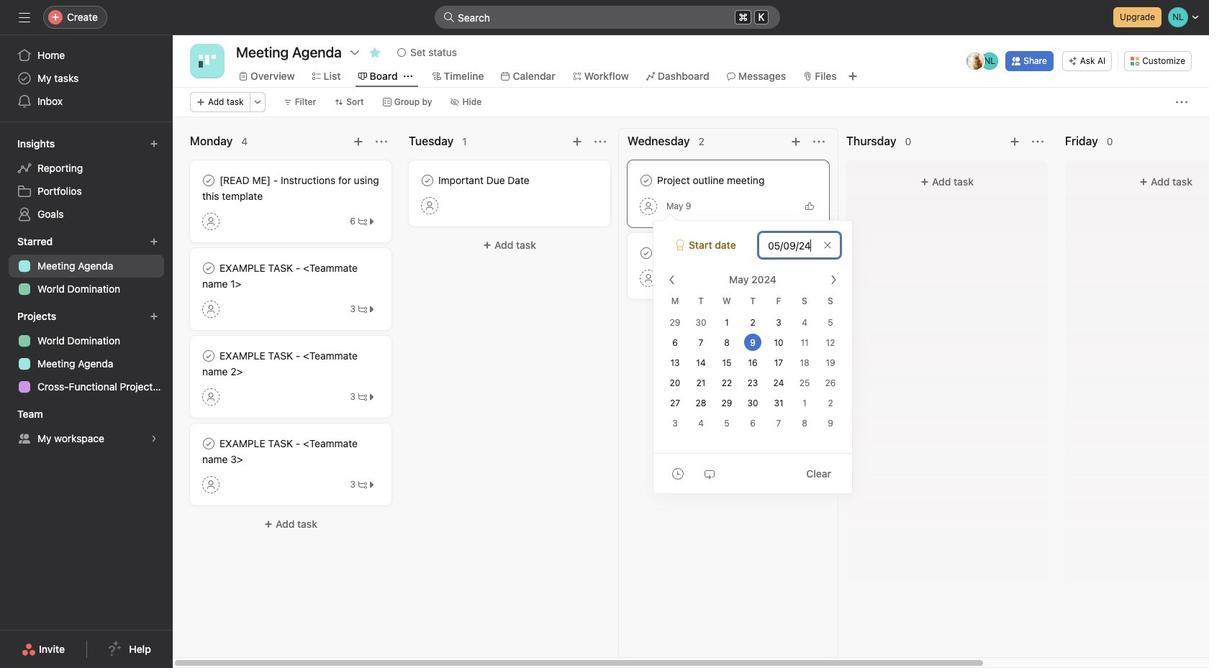 Task type: describe. For each thing, give the bounding box(es) containing it.
set to repeat image
[[704, 468, 716, 480]]

add items to starred image
[[150, 238, 158, 246]]

next month image
[[828, 274, 839, 286]]

more section actions image
[[1032, 136, 1044, 148]]

0 likes. click to like this task image
[[805, 202, 814, 211]]

hide sidebar image
[[19, 12, 30, 23]]

remove from starred image
[[369, 47, 381, 58]]

see details, my workspace image
[[150, 435, 158, 443]]

0 horizontal spatial more actions image
[[253, 98, 262, 107]]

add task image
[[790, 136, 802, 148]]

0 vertical spatial mark complete checkbox
[[638, 172, 655, 189]]

2 mark complete image from the top
[[200, 348, 217, 365]]

more section actions image for add task image
[[813, 136, 825, 148]]

tab actions image
[[404, 72, 412, 81]]

new insights image
[[150, 140, 158, 148]]

board image
[[199, 53, 216, 70]]

previous month image
[[667, 274, 678, 286]]

1 horizontal spatial more actions image
[[1176, 96, 1188, 108]]

add tab image
[[847, 71, 859, 82]]



Task type: locate. For each thing, give the bounding box(es) containing it.
add time image
[[672, 468, 684, 480]]

1 more section actions image from the left
[[376, 136, 387, 148]]

1 horizontal spatial add task image
[[572, 136, 583, 148]]

show options image
[[349, 47, 361, 58]]

2 horizontal spatial more section actions image
[[813, 136, 825, 148]]

Search tasks, projects, and more text field
[[435, 6, 780, 29]]

more actions image
[[1176, 96, 1188, 108], [253, 98, 262, 107]]

2 horizontal spatial add task image
[[1009, 136, 1021, 148]]

starred element
[[0, 229, 173, 304]]

mark complete image
[[200, 172, 217, 189], [200, 348, 217, 365]]

prominent image
[[443, 12, 455, 23]]

more section actions image for second add task icon from right
[[595, 136, 606, 148]]

3 more section actions image from the left
[[813, 136, 825, 148]]

add task image
[[353, 136, 364, 148], [572, 136, 583, 148], [1009, 136, 1021, 148]]

1 add task image from the left
[[353, 136, 364, 148]]

2 add task image from the left
[[572, 136, 583, 148]]

Mark complete checkbox
[[638, 172, 655, 189], [200, 348, 217, 365]]

insights element
[[0, 131, 173, 229]]

0 vertical spatial mark complete image
[[200, 172, 217, 189]]

clear due date image
[[823, 241, 832, 250]]

projects element
[[0, 304, 173, 402]]

1 vertical spatial mark complete image
[[200, 348, 217, 365]]

0 horizontal spatial more section actions image
[[376, 136, 387, 148]]

1 mark complete image from the top
[[200, 172, 217, 189]]

Mark complete checkbox
[[200, 172, 217, 189], [419, 172, 436, 189], [638, 245, 655, 262], [200, 260, 217, 277], [200, 436, 217, 453]]

1 horizontal spatial more section actions image
[[595, 136, 606, 148]]

3 add task image from the left
[[1009, 136, 1021, 148]]

mark complete image
[[419, 172, 436, 189], [638, 172, 655, 189], [638, 245, 655, 262], [200, 260, 217, 277], [200, 436, 217, 453]]

Due date text field
[[759, 233, 841, 258]]

global element
[[0, 35, 173, 122]]

more section actions image for 1st add task icon
[[376, 136, 387, 148]]

more section actions image
[[376, 136, 387, 148], [595, 136, 606, 148], [813, 136, 825, 148]]

teams element
[[0, 402, 173, 453]]

0 horizontal spatial add task image
[[353, 136, 364, 148]]

None field
[[435, 6, 780, 29]]

1 vertical spatial mark complete checkbox
[[200, 348, 217, 365]]

new project or portfolio image
[[150, 312, 158, 321]]

0 horizontal spatial mark complete checkbox
[[200, 348, 217, 365]]

1 horizontal spatial mark complete checkbox
[[638, 172, 655, 189]]

2 more section actions image from the left
[[595, 136, 606, 148]]



Task type: vqa. For each thing, say whether or not it's contained in the screenshot.
top Mark complete image
yes



